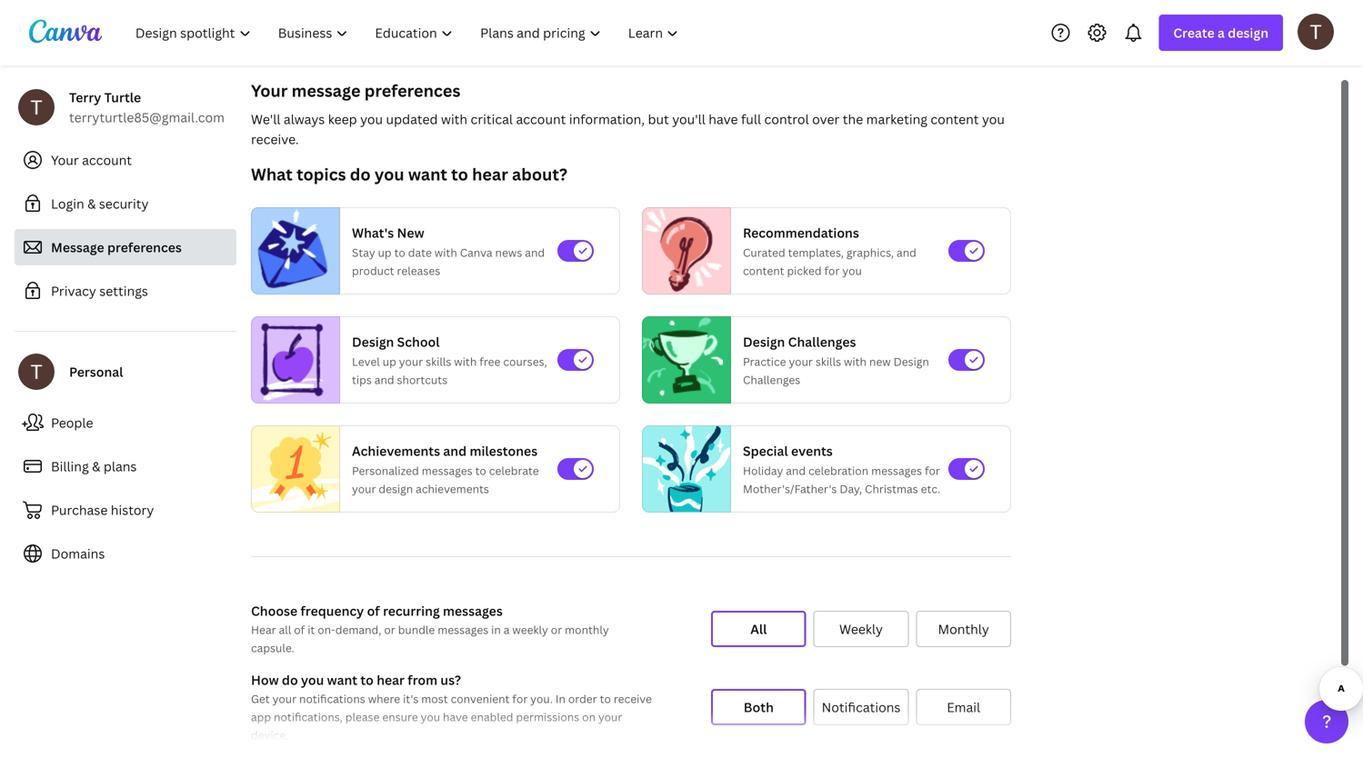 Task type: describe. For each thing, give the bounding box(es) containing it.
email
[[947, 699, 981, 717]]

preferences inside your message preferences we'll always keep you updated with critical account information, but you'll have full control over the marketing content you receive.
[[365, 80, 461, 102]]

notifications,
[[274, 710, 343, 725]]

over
[[813, 111, 840, 128]]

what topics do you want to hear about?
[[251, 163, 568, 186]]

holiday
[[743, 464, 784, 479]]

you'll
[[673, 111, 706, 128]]

bundle
[[398, 623, 435, 638]]

picked
[[787, 263, 822, 278]]

convenient
[[451, 692, 510, 707]]

do inside "how do you want to hear from us? get your notifications where it's most convenient for you. in order to receive app notifications, please ensure you have enabled permissions on your device."
[[282, 672, 298, 689]]

and inside what's new stay up to date with canva news and product releases
[[525, 245, 545, 260]]

terry turtle image
[[1298, 13, 1335, 50]]

updated
[[386, 111, 438, 128]]

special events holiday and celebration messages for mother's/father's day, christmas etc.
[[743, 443, 941, 497]]

Email button
[[917, 690, 1012, 726]]

recommendations
[[743, 224, 860, 242]]

monthly
[[939, 621, 990, 638]]

milestones
[[470, 443, 538, 460]]

device.
[[251, 728, 289, 743]]

domains
[[51, 545, 105, 563]]

receive
[[614, 692, 652, 707]]

0 vertical spatial challenges
[[789, 333, 857, 351]]

Notifications button
[[814, 690, 909, 726]]

people link
[[15, 405, 237, 441]]

school
[[397, 333, 440, 351]]

your message preferences we'll always keep you updated with critical account information, but you'll have full control over the marketing content you receive.
[[251, 80, 1005, 148]]

message preferences link
[[15, 229, 237, 266]]

people
[[51, 414, 93, 432]]

day,
[[840, 482, 863, 497]]

privacy settings
[[51, 283, 148, 300]]

order
[[569, 692, 598, 707]]

topic image for what's new
[[252, 207, 332, 295]]

capsule.
[[251, 641, 295, 656]]

for inside "how do you want to hear from us? get your notifications where it's most convenient for you. in order to receive app notifications, please ensure you have enabled permissions on your device."
[[513, 692, 528, 707]]

message
[[292, 80, 361, 102]]

skills inside design school level up your skills with free courses, tips and shortcuts
[[426, 354, 452, 369]]

personal
[[69, 363, 123, 381]]

marketing
[[867, 111, 928, 128]]

stay
[[352, 245, 375, 260]]

up for design
[[383, 354, 397, 369]]

information,
[[569, 111, 645, 128]]

1 horizontal spatial want
[[408, 163, 448, 186]]

to up where
[[361, 672, 374, 689]]

your inside achievements and milestones personalized messages to celebrate your design achievements
[[352, 482, 376, 497]]

messages up in
[[443, 603, 503, 620]]

a inside choose frequency of recurring messages hear all of it on-demand, or bundle messages in a weekly or monthly capsule.
[[504, 623, 510, 638]]

terry
[[69, 89, 101, 106]]

privacy settings link
[[15, 273, 237, 309]]

billing
[[51, 458, 89, 475]]

free
[[480, 354, 501, 369]]

terry turtle terryturtle85@gmail.com
[[69, 89, 225, 126]]

releases
[[397, 263, 441, 278]]

your inside "design challenges practice your skills with new design challenges"
[[789, 354, 813, 369]]

Weekly button
[[814, 611, 909, 648]]

with inside design school level up your skills with free courses, tips and shortcuts
[[454, 354, 477, 369]]

notifications
[[299, 692, 366, 707]]

design inside achievements and milestones personalized messages to celebrate your design achievements
[[379, 482, 413, 497]]

with inside "design challenges practice your skills with new design challenges"
[[844, 354, 867, 369]]

content inside your message preferences we'll always keep you updated with critical account information, but you'll have full control over the marketing content you receive.
[[931, 111, 980, 128]]

to inside what's new stay up to date with canva news and product releases
[[394, 245, 406, 260]]

0 horizontal spatial preferences
[[107, 239, 182, 256]]

recurring
[[383, 603, 440, 620]]

but
[[648, 111, 669, 128]]

billing & plans
[[51, 458, 137, 475]]

content inside the recommendations curated templates, graphics, and content picked for you
[[743, 263, 785, 278]]

settings
[[99, 283, 148, 300]]

achievements
[[352, 443, 440, 460]]

new
[[870, 354, 891, 369]]

weekly
[[840, 621, 883, 638]]

design challenges practice your skills with new design challenges
[[743, 333, 930, 388]]

etc.
[[921, 482, 941, 497]]

and inside achievements and milestones personalized messages to celebrate your design achievements
[[443, 443, 467, 460]]

topic image for recommendations
[[643, 207, 723, 295]]

shortcuts
[[397, 373, 448, 388]]

design for design school
[[352, 333, 394, 351]]

canva
[[460, 245, 493, 260]]

want inside "how do you want to hear from us? get your notifications where it's most convenient for you. in order to receive app notifications, please ensure you have enabled permissions on your device."
[[327, 672, 358, 689]]

your for message
[[251, 80, 288, 102]]

2 horizontal spatial design
[[894, 354, 930, 369]]

us?
[[441, 672, 461, 689]]

hear
[[251, 623, 276, 638]]

topics
[[297, 163, 346, 186]]

up for what's
[[378, 245, 392, 260]]

in
[[556, 692, 566, 707]]

your account link
[[15, 142, 237, 178]]

topic image for design challenges
[[643, 317, 723, 404]]

you inside the recommendations curated templates, graphics, and content picked for you
[[843, 263, 862, 278]]

turtle
[[104, 89, 141, 106]]

Monthly button
[[917, 611, 1012, 648]]

on
[[582, 710, 596, 725]]

notifications
[[822, 699, 901, 717]]

1 horizontal spatial do
[[350, 163, 371, 186]]

create
[[1174, 24, 1215, 41]]

design school level up your skills with free courses, tips and shortcuts
[[352, 333, 547, 388]]

christmas
[[865, 482, 919, 497]]

curated
[[743, 245, 786, 260]]

plans
[[104, 458, 137, 475]]

you.
[[531, 692, 553, 707]]

special
[[743, 443, 789, 460]]

mother's/father's
[[743, 482, 837, 497]]

achievements
[[416, 482, 489, 497]]

for inside special events holiday and celebration messages for mother's/father's day, christmas etc.
[[925, 464, 941, 479]]

tips
[[352, 373, 372, 388]]

purchase history
[[51, 502, 154, 519]]



Task type: locate. For each thing, give the bounding box(es) containing it.
of left it
[[294, 623, 305, 638]]

0 horizontal spatial a
[[504, 623, 510, 638]]

demand,
[[336, 623, 382, 638]]

0 vertical spatial for
[[825, 263, 840, 278]]

preferences up updated
[[365, 80, 461, 102]]

content down curated
[[743, 263, 785, 278]]

1 horizontal spatial design
[[743, 333, 786, 351]]

to inside achievements and milestones personalized messages to celebrate your design achievements
[[475, 464, 487, 479]]

news
[[495, 245, 523, 260]]

and right news
[[525, 245, 545, 260]]

0 horizontal spatial account
[[82, 151, 132, 169]]

messages up christmas
[[872, 464, 923, 479]]

1 horizontal spatial or
[[551, 623, 563, 638]]

from
[[408, 672, 438, 689]]

design
[[352, 333, 394, 351], [743, 333, 786, 351], [894, 354, 930, 369]]

0 horizontal spatial have
[[443, 710, 468, 725]]

a right in
[[504, 623, 510, 638]]

do right topics
[[350, 163, 371, 186]]

Both button
[[712, 690, 807, 726]]

frequency
[[301, 603, 364, 620]]

& for login
[[87, 195, 96, 212]]

enabled
[[471, 710, 514, 725]]

where
[[368, 692, 400, 707]]

with left new
[[844, 354, 867, 369]]

1 horizontal spatial of
[[367, 603, 380, 620]]

it
[[308, 623, 315, 638]]

content right marketing
[[931, 111, 980, 128]]

monthly
[[565, 623, 609, 638]]

graphics,
[[847, 245, 895, 260]]

1 vertical spatial have
[[443, 710, 468, 725]]

up right 'stay'
[[378, 245, 392, 260]]

top level navigation element
[[124, 15, 695, 51]]

have inside "how do you want to hear from us? get your notifications where it's most convenient for you. in order to receive app notifications, please ensure you have enabled permissions on your device."
[[443, 710, 468, 725]]

& inside billing & plans link
[[92, 458, 100, 475]]

choose frequency of recurring messages hear all of it on-demand, or bundle messages in a weekly or monthly capsule.
[[251, 603, 609, 656]]

to
[[451, 163, 468, 186], [394, 245, 406, 260], [475, 464, 487, 479], [361, 672, 374, 689], [600, 692, 611, 707]]

1 horizontal spatial hear
[[472, 163, 508, 186]]

1 vertical spatial challenges
[[743, 373, 801, 388]]

your inside design school level up your skills with free courses, tips and shortcuts
[[399, 354, 423, 369]]

1 horizontal spatial account
[[516, 111, 566, 128]]

account up login & security
[[82, 151, 132, 169]]

to up what's new stay up to date with canva news and product releases
[[451, 163, 468, 186]]

design up level
[[352, 333, 394, 351]]

0 horizontal spatial design
[[352, 333, 394, 351]]

account right critical
[[516, 111, 566, 128]]

1 vertical spatial design
[[379, 482, 413, 497]]

topic image left 'personalized'
[[252, 422, 339, 517]]

about?
[[512, 163, 568, 186]]

& inside login & security link
[[87, 195, 96, 212]]

you
[[360, 111, 383, 128], [983, 111, 1005, 128], [375, 163, 405, 186], [843, 263, 862, 278], [301, 672, 324, 689], [421, 710, 440, 725]]

to down milestones
[[475, 464, 487, 479]]

celebrate
[[489, 464, 539, 479]]

0 vertical spatial have
[[709, 111, 738, 128]]

your for account
[[51, 151, 79, 169]]

& left the plans
[[92, 458, 100, 475]]

security
[[99, 195, 149, 212]]

1 vertical spatial do
[[282, 672, 298, 689]]

1 vertical spatial up
[[383, 354, 397, 369]]

content
[[931, 111, 980, 128], [743, 263, 785, 278]]

most
[[422, 692, 448, 707]]

a inside "dropdown button"
[[1218, 24, 1226, 41]]

topic image left the holiday
[[643, 422, 731, 517]]

terryturtle85@gmail.com
[[69, 109, 225, 126]]

and inside special events holiday and celebration messages for mother's/father's day, christmas etc.
[[786, 464, 806, 479]]

templates,
[[789, 245, 844, 260]]

design inside "dropdown button"
[[1229, 24, 1269, 41]]

1 vertical spatial your
[[51, 151, 79, 169]]

0 vertical spatial up
[[378, 245, 392, 260]]

or right weekly
[[551, 623, 563, 638]]

recommendations curated templates, graphics, and content picked for you
[[743, 224, 917, 278]]

design inside design school level up your skills with free courses, tips and shortcuts
[[352, 333, 394, 351]]

topic image left practice
[[643, 317, 723, 404]]

get
[[251, 692, 270, 707]]

topic image left curated
[[643, 207, 723, 295]]

your right get
[[273, 692, 297, 707]]

1 horizontal spatial skills
[[816, 354, 842, 369]]

challenges down practice
[[743, 373, 801, 388]]

with right 'date'
[[435, 245, 457, 260]]

what
[[251, 163, 293, 186]]

achievements and milestones personalized messages to celebrate your design achievements
[[352, 443, 539, 497]]

choose
[[251, 603, 298, 620]]

or left 'bundle' at left bottom
[[384, 623, 396, 638]]

have down most
[[443, 710, 468, 725]]

a right "create"
[[1218, 24, 1226, 41]]

message preferences
[[51, 239, 182, 256]]

topic image left tips
[[252, 317, 332, 404]]

1 horizontal spatial design
[[1229, 24, 1269, 41]]

0 vertical spatial do
[[350, 163, 371, 186]]

0 horizontal spatial or
[[384, 623, 396, 638]]

0 vertical spatial content
[[931, 111, 980, 128]]

account inside your message preferences we'll always keep you updated with critical account information, but you'll have full control over the marketing content you receive.
[[516, 111, 566, 128]]

design
[[1229, 24, 1269, 41], [379, 482, 413, 497]]

0 horizontal spatial skills
[[426, 354, 452, 369]]

messages inside achievements and milestones personalized messages to celebrate your design achievements
[[422, 464, 473, 479]]

messages
[[422, 464, 473, 479], [872, 464, 923, 479], [443, 603, 503, 620], [438, 623, 489, 638]]

your up we'll
[[251, 80, 288, 102]]

1 horizontal spatial preferences
[[365, 80, 461, 102]]

design right new
[[894, 354, 930, 369]]

with left critical
[[441, 111, 468, 128]]

and right tips
[[375, 373, 395, 388]]

2 vertical spatial for
[[513, 692, 528, 707]]

hear inside "how do you want to hear from us? get your notifications where it's most convenient for you. in order to receive app notifications, please ensure you have enabled permissions on your device."
[[377, 672, 405, 689]]

of up demand,
[[367, 603, 380, 620]]

your account
[[51, 151, 132, 169]]

1 vertical spatial a
[[504, 623, 510, 638]]

with inside your message preferences we'll always keep you updated with critical account information, but you'll have full control over the marketing content you receive.
[[441, 111, 468, 128]]

1 horizontal spatial content
[[931, 111, 980, 128]]

what's new stay up to date with canva news and product releases
[[352, 224, 545, 278]]

critical
[[471, 111, 513, 128]]

design right "create"
[[1229, 24, 1269, 41]]

1 horizontal spatial a
[[1218, 24, 1226, 41]]

design up practice
[[743, 333, 786, 351]]

want down updated
[[408, 163, 448, 186]]

for inside the recommendations curated templates, graphics, and content picked for you
[[825, 263, 840, 278]]

what's
[[352, 224, 394, 242]]

0 horizontal spatial do
[[282, 672, 298, 689]]

design down 'personalized'
[[379, 482, 413, 497]]

topic image for special events
[[643, 422, 731, 517]]

hear up where
[[377, 672, 405, 689]]

login & security link
[[15, 186, 237, 222]]

to right "order" on the left of the page
[[600, 692, 611, 707]]

history
[[111, 502, 154, 519]]

1 horizontal spatial have
[[709, 111, 738, 128]]

how do you want to hear from us? get your notifications where it's most convenient for you. in order to receive app notifications, please ensure you have enabled permissions on your device.
[[251, 672, 652, 743]]

0 horizontal spatial want
[[327, 672, 358, 689]]

product
[[352, 263, 395, 278]]

and right graphics,
[[897, 245, 917, 260]]

weekly
[[513, 623, 549, 638]]

we'll
[[251, 111, 281, 128]]

new
[[397, 224, 425, 242]]

messages left in
[[438, 623, 489, 638]]

ensure
[[382, 710, 418, 725]]

&
[[87, 195, 96, 212], [92, 458, 100, 475]]

level
[[352, 354, 380, 369]]

challenges
[[789, 333, 857, 351], [743, 373, 801, 388]]

personalized
[[352, 464, 419, 479]]

1 vertical spatial &
[[92, 458, 100, 475]]

create a design button
[[1160, 15, 1284, 51]]

and inside design school level up your skills with free courses, tips and shortcuts
[[375, 373, 395, 388]]

messages up achievements
[[422, 464, 473, 479]]

topic image for achievements and milestones
[[252, 422, 339, 517]]

2 skills from the left
[[816, 354, 842, 369]]

app
[[251, 710, 271, 725]]

0 horizontal spatial your
[[51, 151, 79, 169]]

0 horizontal spatial of
[[294, 623, 305, 638]]

0 vertical spatial your
[[251, 80, 288, 102]]

1 vertical spatial hear
[[377, 672, 405, 689]]

want up notifications
[[327, 672, 358, 689]]

topic image left 'stay'
[[252, 207, 332, 295]]

for up etc.
[[925, 464, 941, 479]]

All button
[[712, 611, 807, 648]]

account inside 'your account' link
[[82, 151, 132, 169]]

in
[[491, 623, 501, 638]]

create a design
[[1174, 24, 1269, 41]]

1 vertical spatial preferences
[[107, 239, 182, 256]]

for down templates,
[[825, 263, 840, 278]]

your down 'personalized'
[[352, 482, 376, 497]]

up right level
[[383, 354, 397, 369]]

your inside your message preferences we'll always keep you updated with critical account information, but you'll have full control over the marketing content you receive.
[[251, 80, 288, 102]]

up inside what's new stay up to date with canva news and product releases
[[378, 245, 392, 260]]

and
[[525, 245, 545, 260], [897, 245, 917, 260], [375, 373, 395, 388], [443, 443, 467, 460], [786, 464, 806, 479]]

permissions
[[516, 710, 580, 725]]

both
[[744, 699, 774, 717]]

up inside design school level up your skills with free courses, tips and shortcuts
[[383, 354, 397, 369]]

date
[[408, 245, 432, 260]]

practice
[[743, 354, 787, 369]]

0 horizontal spatial design
[[379, 482, 413, 497]]

purchase history link
[[15, 492, 237, 529]]

1 or from the left
[[384, 623, 396, 638]]

0 vertical spatial want
[[408, 163, 448, 186]]

1 horizontal spatial for
[[825, 263, 840, 278]]

for left "you."
[[513, 692, 528, 707]]

with inside what's new stay up to date with canva news and product releases
[[435, 245, 457, 260]]

want
[[408, 163, 448, 186], [327, 672, 358, 689]]

1 vertical spatial want
[[327, 672, 358, 689]]

your down school
[[399, 354, 423, 369]]

1 vertical spatial for
[[925, 464, 941, 479]]

skills inside "design challenges practice your skills with new design challenges"
[[816, 354, 842, 369]]

full
[[742, 111, 762, 128]]

with left free
[[454, 354, 477, 369]]

your right practice
[[789, 354, 813, 369]]

your up login
[[51, 151, 79, 169]]

1 horizontal spatial your
[[251, 80, 288, 102]]

design for design challenges
[[743, 333, 786, 351]]

0 horizontal spatial content
[[743, 263, 785, 278]]

skills
[[426, 354, 452, 369], [816, 354, 842, 369]]

0 vertical spatial account
[[516, 111, 566, 128]]

challenges down picked
[[789, 333, 857, 351]]

1 vertical spatial content
[[743, 263, 785, 278]]

hear left about?
[[472, 163, 508, 186]]

and up mother's/father's
[[786, 464, 806, 479]]

skills left new
[[816, 354, 842, 369]]

0 vertical spatial of
[[367, 603, 380, 620]]

topic image
[[252, 207, 332, 295], [643, 207, 723, 295], [252, 317, 332, 404], [643, 317, 723, 404], [252, 422, 339, 517], [643, 422, 731, 517]]

1 vertical spatial account
[[82, 151, 132, 169]]

on-
[[318, 623, 336, 638]]

always
[[284, 111, 325, 128]]

2 horizontal spatial for
[[925, 464, 941, 479]]

and up achievements
[[443, 443, 467, 460]]

0 horizontal spatial hear
[[377, 672, 405, 689]]

1 vertical spatial of
[[294, 623, 305, 638]]

how
[[251, 672, 279, 689]]

do
[[350, 163, 371, 186], [282, 672, 298, 689]]

the
[[843, 111, 864, 128]]

0 vertical spatial a
[[1218, 24, 1226, 41]]

preferences
[[365, 80, 461, 102], [107, 239, 182, 256]]

0 vertical spatial hear
[[472, 163, 508, 186]]

do right how
[[282, 672, 298, 689]]

0 vertical spatial preferences
[[365, 80, 461, 102]]

0 vertical spatial &
[[87, 195, 96, 212]]

and inside the recommendations curated templates, graphics, and content picked for you
[[897, 245, 917, 260]]

login & security
[[51, 195, 149, 212]]

& right login
[[87, 195, 96, 212]]

have left full
[[709, 111, 738, 128]]

skills up 'shortcuts'
[[426, 354, 452, 369]]

to left 'date'
[[394, 245, 406, 260]]

a
[[1218, 24, 1226, 41], [504, 623, 510, 638]]

2 or from the left
[[551, 623, 563, 638]]

0 vertical spatial design
[[1229, 24, 1269, 41]]

& for billing
[[92, 458, 100, 475]]

messages inside special events holiday and celebration messages for mother's/father's day, christmas etc.
[[872, 464, 923, 479]]

receive.
[[251, 131, 299, 148]]

0 horizontal spatial for
[[513, 692, 528, 707]]

login
[[51, 195, 84, 212]]

have inside your message preferences we'll always keep you updated with critical account information, but you'll have full control over the marketing content you receive.
[[709, 111, 738, 128]]

preferences up privacy settings link
[[107, 239, 182, 256]]

1 skills from the left
[[426, 354, 452, 369]]

topic image for design school
[[252, 317, 332, 404]]

your right on
[[599, 710, 623, 725]]



Task type: vqa. For each thing, say whether or not it's contained in the screenshot.
are in the our app apis are a collection of method and type definitions written in typescript that define how a third party can build canva apps.
no



